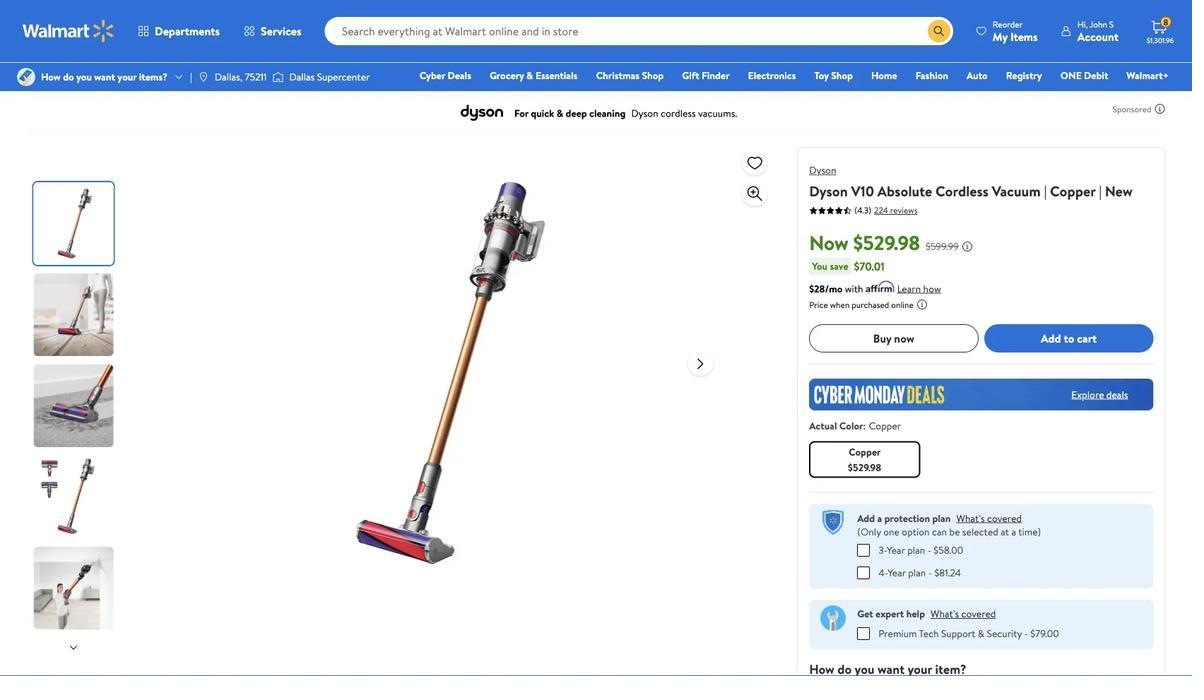 Task type: vqa. For each thing, say whether or not it's contained in the screenshot.
enter your password password field
no



Task type: locate. For each thing, give the bounding box(es) containing it.
$599.99
[[926, 239, 959, 253]]

(4.3)
[[855, 204, 872, 216]]

year for 4-
[[888, 566, 906, 580]]

covered inside add a protection plan what's covered (only one option can be selected at a time)
[[988, 511, 1022, 525]]

1 vertical spatial $529.98
[[848, 460, 882, 474]]

0 vertical spatial year
[[887, 543, 905, 557]]

year down one
[[887, 543, 905, 557]]

/
[[58, 62, 62, 76], [120, 62, 123, 76], [274, 62, 278, 76]]

1 horizontal spatial /
[[120, 62, 123, 76]]

home for home / appliances / vacuums, steamers & floor care / stick vacuums
[[27, 62, 53, 76]]

0 horizontal spatial  image
[[198, 71, 209, 83]]

departments button
[[126, 14, 232, 48]]

shop for christmas shop
[[642, 69, 664, 82]]

/ right care
[[274, 62, 278, 76]]

(4.3) 224 reviews
[[855, 204, 918, 216]]

1 vertical spatial -
[[929, 566, 932, 580]]

1 vertical spatial add
[[858, 511, 875, 525]]

dyson v10 absolute cordless vacuum | copper | new - image 1 of 7 image
[[34, 182, 116, 265]]

add for add to cart
[[1041, 330, 1061, 346]]

covered up premium tech support & security - $79.00
[[962, 607, 996, 621]]

0 vertical spatial $529.98
[[854, 229, 920, 256]]

ad disclaimer and feedback for skylinedisplayad image
[[1155, 103, 1166, 115]]

 image
[[272, 70, 284, 84], [198, 71, 209, 83]]

1 vertical spatial what's covered button
[[931, 607, 996, 621]]

1 vertical spatial dyson
[[809, 181, 848, 201]]

0 vertical spatial what's covered button
[[957, 511, 1022, 525]]

- for $58.00
[[928, 543, 932, 557]]

walmart+
[[1127, 69, 1169, 82]]

walmart+ link
[[1121, 68, 1175, 83]]

john
[[1090, 18, 1108, 30]]

Walmart Site-Wide search field
[[325, 17, 953, 45]]

0 horizontal spatial add
[[858, 511, 875, 525]]

premium tech support & security - $79.00
[[879, 627, 1059, 641]]

learn
[[897, 281, 921, 295]]

registry link
[[1000, 68, 1049, 83]]

what's covered button
[[957, 511, 1022, 525], [931, 607, 996, 621]]

plan inside add a protection plan what's covered (only one option can be selected at a time)
[[933, 511, 951, 525]]

what's inside add a protection plan what's covered (only one option can be selected at a time)
[[957, 511, 985, 525]]

affirm image
[[866, 281, 895, 292]]

1 vertical spatial what's
[[931, 607, 959, 621]]

& right support
[[978, 627, 985, 641]]

home link left the do
[[27, 62, 53, 76]]

dallas supercenter
[[289, 70, 370, 84]]

a left one
[[878, 511, 882, 525]]

next media item image
[[692, 355, 709, 372]]

absolute
[[878, 181, 932, 201]]

75211
[[245, 70, 267, 84]]

| left dallas,
[[190, 70, 192, 84]]

one
[[884, 525, 900, 538]]

3-year plan - $58.00
[[879, 543, 964, 557]]

0 vertical spatial add
[[1041, 330, 1061, 346]]

shop right christmas in the top of the page
[[642, 69, 664, 82]]

1 horizontal spatial |
[[1044, 181, 1047, 201]]

plan down 3-year plan - $58.00
[[908, 566, 926, 580]]

add to cart button
[[985, 324, 1154, 353]]

2 shop from the left
[[831, 69, 853, 82]]

gift finder
[[682, 69, 730, 82]]

steamers
[[172, 62, 212, 76]]

(only
[[858, 525, 881, 538]]

& left floor
[[214, 62, 221, 76]]

zoom image modal image
[[747, 185, 764, 202]]

4-
[[879, 566, 888, 580]]

shop right the toy
[[831, 69, 853, 82]]

1 vertical spatial year
[[888, 566, 906, 580]]

0 vertical spatial copper
[[1050, 181, 1096, 201]]

plan right option
[[933, 511, 951, 525]]

at
[[1001, 525, 1009, 538]]

account
[[1078, 29, 1119, 44]]

explore deals link
[[1066, 382, 1134, 407]]

dyson dyson v10 absolute cordless vacuum | copper | new
[[809, 163, 1133, 201]]

2 vertical spatial copper
[[849, 445, 881, 459]]

0 horizontal spatial home link
[[27, 62, 53, 76]]

- left the $58.00
[[928, 543, 932, 557]]

christmas shop
[[596, 69, 664, 82]]

deals
[[1107, 388, 1128, 401]]

cyber deals link
[[413, 68, 478, 83]]

copper down :
[[849, 445, 881, 459]]

$529.98 inside actual color list
[[848, 460, 882, 474]]

1 vertical spatial covered
[[962, 607, 996, 621]]

wpp logo image
[[821, 510, 846, 535]]

grocery & essentials link
[[483, 68, 584, 83]]

support
[[941, 627, 976, 641]]

in_home_installation logo image
[[821, 606, 846, 631]]

want
[[94, 70, 115, 84]]

explore
[[1072, 388, 1104, 401]]

gift finder link
[[676, 68, 736, 83]]

now
[[894, 330, 915, 346]]

0 vertical spatial -
[[928, 543, 932, 557]]

| left new
[[1099, 181, 1102, 201]]

/ right 'want'
[[120, 62, 123, 76]]

home / appliances / vacuums, steamers & floor care / stick vacuums
[[27, 62, 345, 76]]

copper left new
[[1050, 181, 1096, 201]]

dyson down dyson "link"
[[809, 181, 848, 201]]

1 horizontal spatial home
[[871, 69, 897, 82]]

home link left fashion
[[865, 68, 904, 83]]

- left the $79.00
[[1025, 627, 1028, 641]]

actual
[[809, 419, 837, 433]]

dyson v10 absolute cordless vacuum | copper | new - image 5 of 7 image
[[34, 547, 116, 630]]

224 reviews link
[[872, 204, 918, 216]]

home left fashion
[[871, 69, 897, 82]]

2 horizontal spatial /
[[274, 62, 278, 76]]

to
[[1064, 330, 1075, 346]]

add inside "button"
[[1041, 330, 1061, 346]]

plan down option
[[908, 543, 925, 557]]

copper
[[1050, 181, 1096, 201], [869, 419, 901, 433], [849, 445, 881, 459]]

1 vertical spatial plan
[[908, 543, 925, 557]]

covered right the 'be'
[[988, 511, 1022, 525]]

$529.98 for now $529.98
[[854, 229, 920, 256]]

add left one
[[858, 511, 875, 525]]

what's right can
[[957, 511, 985, 525]]

how
[[924, 281, 941, 295]]

 image right care
[[272, 70, 284, 84]]

0 horizontal spatial shop
[[642, 69, 664, 82]]

shop
[[642, 69, 664, 82], [831, 69, 853, 82]]

/ left the do
[[58, 62, 62, 76]]

what's covered button for add a protection plan
[[957, 511, 1022, 525]]

time)
[[1019, 525, 1041, 538]]

appliances link
[[68, 62, 114, 76]]

cyber monday deals image
[[809, 379, 1154, 410]]

new
[[1105, 181, 1133, 201]]

what's up support
[[931, 607, 959, 621]]

 image left dallas,
[[198, 71, 209, 83]]

add left to
[[1041, 330, 1061, 346]]

vacuums
[[307, 62, 345, 76]]

home left the do
[[27, 62, 53, 76]]

covered
[[988, 511, 1022, 525], [962, 607, 996, 621]]

you
[[76, 70, 92, 84]]

add to favorites list, dyson v10 absolute cordless vacuum | copper | new image
[[747, 154, 764, 171]]

home link
[[27, 62, 53, 76], [865, 68, 904, 83]]

$79.00
[[1031, 627, 1059, 641]]

electronics
[[748, 69, 796, 82]]

0 horizontal spatial |
[[190, 70, 192, 84]]

$529.98 up $70.01
[[854, 229, 920, 256]]

- left $81.24
[[929, 566, 932, 580]]

with
[[845, 281, 864, 295]]

add inside add a protection plan what's covered (only one option can be selected at a time)
[[858, 511, 875, 525]]

dyson right add to favorites list, dyson v10 absolute cordless vacuum | copper | new icon
[[809, 163, 837, 177]]

what's
[[957, 511, 985, 525], [931, 607, 959, 621]]

appliances
[[68, 62, 114, 76]]

 image
[[17, 68, 35, 86]]

1 horizontal spatial home link
[[865, 68, 904, 83]]

& right grocery
[[527, 69, 533, 82]]

1 horizontal spatial add
[[1041, 330, 1061, 346]]

0 horizontal spatial /
[[58, 62, 62, 76]]

dyson link
[[809, 163, 837, 177]]

online
[[892, 299, 914, 311]]

year down 3-year plan - $58.00
[[888, 566, 906, 580]]

plan
[[933, 511, 951, 525], [908, 543, 925, 557], [908, 566, 926, 580]]

Search search field
[[325, 17, 953, 45]]

0 vertical spatial dyson
[[809, 163, 837, 177]]

1 shop from the left
[[642, 69, 664, 82]]

add for add a protection plan what's covered (only one option can be selected at a time)
[[858, 511, 875, 525]]

0 vertical spatial what's
[[957, 511, 985, 525]]

can
[[932, 525, 947, 538]]

a right at
[[1012, 525, 1017, 538]]

learn how
[[897, 281, 941, 295]]

reviews
[[890, 204, 918, 216]]

$529.98
[[854, 229, 920, 256], [848, 460, 882, 474]]

|
[[190, 70, 192, 84], [1044, 181, 1047, 201], [1099, 181, 1102, 201]]

gift
[[682, 69, 700, 82]]

stick
[[284, 62, 304, 76]]

security
[[987, 627, 1022, 641]]

0 horizontal spatial a
[[878, 511, 882, 525]]

2 vertical spatial plan
[[908, 566, 926, 580]]

$529.98 down :
[[848, 460, 882, 474]]

0 vertical spatial covered
[[988, 511, 1022, 525]]

copper right :
[[869, 419, 901, 433]]

a
[[878, 511, 882, 525], [1012, 525, 1017, 538]]

1 horizontal spatial  image
[[272, 70, 284, 84]]

color
[[840, 419, 863, 433]]

:
[[863, 419, 866, 433]]

grocery
[[490, 69, 524, 82]]

1 horizontal spatial shop
[[831, 69, 853, 82]]

dyson
[[809, 163, 837, 177], [809, 181, 848, 201]]

protection
[[885, 511, 930, 525]]

0 horizontal spatial home
[[27, 62, 53, 76]]

| right vacuum
[[1044, 181, 1047, 201]]

0 vertical spatial plan
[[933, 511, 951, 525]]



Task type: describe. For each thing, give the bounding box(es) containing it.
floor
[[223, 62, 246, 76]]

1 / from the left
[[58, 62, 62, 76]]

reorder
[[993, 18, 1023, 30]]

hi,
[[1078, 18, 1088, 30]]

be
[[950, 525, 960, 538]]

2 horizontal spatial |
[[1099, 181, 1102, 201]]

departments
[[155, 23, 220, 39]]

3-
[[879, 543, 887, 557]]

my
[[993, 29, 1008, 44]]

care
[[248, 62, 269, 76]]

explore deals
[[1072, 388, 1128, 401]]

4-year plan - $81.24
[[879, 566, 961, 580]]

add to cart
[[1041, 330, 1097, 346]]

1 horizontal spatial a
[[1012, 525, 1017, 538]]

debit
[[1084, 69, 1109, 82]]

buy now
[[874, 330, 915, 346]]

walmart image
[[23, 20, 115, 42]]

when
[[830, 299, 850, 311]]

toy
[[815, 69, 829, 82]]

christmas
[[596, 69, 640, 82]]

option
[[902, 525, 930, 538]]

learn more about strikethrough prices image
[[962, 241, 973, 252]]

vacuum
[[992, 181, 1041, 201]]

dyson v10 absolute cordless vacuum | copper | new image
[[224, 147, 677, 599]]

help
[[907, 607, 925, 621]]

dyson v10 absolute cordless vacuum | copper | new - image 3 of 7 image
[[34, 365, 116, 447]]

1 horizontal spatial &
[[527, 69, 533, 82]]

 image for dallas supercenter
[[272, 70, 284, 84]]

vacuums,
[[129, 62, 170, 76]]

what's covered button for get expert help
[[931, 607, 996, 621]]

do
[[63, 70, 74, 84]]

auto
[[967, 69, 988, 82]]

3-Year plan - $58.00 checkbox
[[858, 544, 870, 557]]

sponsored
[[1113, 103, 1152, 115]]

how
[[41, 70, 61, 84]]

dyson v10 absolute cordless vacuum | copper | new - image 2 of 7 image
[[34, 274, 116, 356]]

services button
[[232, 14, 314, 48]]

dyson v10 absolute cordless vacuum | copper | new - image 4 of 7 image
[[34, 456, 116, 539]]

tech
[[919, 627, 939, 641]]

4-Year plan - $81.24 checkbox
[[858, 567, 870, 579]]

dallas
[[289, 70, 315, 84]]

electronics link
[[742, 68, 803, 83]]

learn how button
[[897, 281, 941, 296]]

supercenter
[[317, 70, 370, 84]]

cyber
[[420, 69, 445, 82]]

vacuums, steamers & floor care link
[[129, 62, 269, 76]]

buy now button
[[809, 324, 979, 353]]

plan for $58.00
[[908, 543, 925, 557]]

one debit
[[1061, 69, 1109, 82]]

search icon image
[[934, 25, 945, 37]]

registry
[[1006, 69, 1042, 82]]

224
[[874, 204, 888, 216]]

christmas shop link
[[590, 68, 670, 83]]

finder
[[702, 69, 730, 82]]

fashion
[[916, 69, 949, 82]]

3 / from the left
[[274, 62, 278, 76]]

actual color list
[[807, 438, 1157, 481]]

Premium Tech Support & Security - $79.00 checkbox
[[858, 627, 870, 640]]

dallas, 75211
[[215, 70, 267, 84]]

dallas,
[[215, 70, 242, 84]]

save
[[830, 259, 849, 273]]

stick vacuums link
[[284, 62, 345, 76]]

services
[[261, 23, 302, 39]]

next image image
[[68, 643, 79, 654]]

cyber deals
[[420, 69, 471, 82]]

$58.00
[[934, 543, 964, 557]]

2 horizontal spatial &
[[978, 627, 985, 641]]

hi, john s account
[[1078, 18, 1119, 44]]

year for 3-
[[887, 543, 905, 557]]

$529.98 for copper $529.98
[[848, 460, 882, 474]]

copper inside copper $529.98
[[849, 445, 881, 459]]

items
[[1011, 29, 1038, 44]]

get
[[858, 607, 873, 621]]

one debit link
[[1054, 68, 1115, 83]]

cart
[[1077, 330, 1097, 346]]

purchased
[[852, 299, 889, 311]]

- for $81.24
[[929, 566, 932, 580]]

home for home
[[871, 69, 897, 82]]

plan for $81.24
[[908, 566, 926, 580]]

cordless
[[936, 181, 989, 201]]

legal information image
[[917, 299, 928, 310]]

s
[[1110, 18, 1114, 30]]

premium
[[879, 627, 917, 641]]

1 vertical spatial copper
[[869, 419, 901, 433]]

shop for toy shop
[[831, 69, 853, 82]]

essentials
[[536, 69, 578, 82]]

2 / from the left
[[120, 62, 123, 76]]

items?
[[139, 70, 168, 84]]

fashion link
[[909, 68, 955, 83]]

$70.01
[[854, 259, 885, 274]]

$28/mo with
[[809, 281, 864, 295]]

2 dyson from the top
[[809, 181, 848, 201]]

actual color : copper
[[809, 419, 901, 433]]

grocery & essentials
[[490, 69, 578, 82]]

copper inside the dyson dyson v10 absolute cordless vacuum | copper | new
[[1050, 181, 1096, 201]]

price
[[809, 299, 828, 311]]

1 dyson from the top
[[809, 163, 837, 177]]

2 vertical spatial -
[[1025, 627, 1028, 641]]

 image for dallas, 75211
[[198, 71, 209, 83]]

expert
[[876, 607, 904, 621]]

0 horizontal spatial &
[[214, 62, 221, 76]]

toy shop
[[815, 69, 853, 82]]

selected
[[963, 525, 999, 538]]

v10
[[851, 181, 874, 201]]



